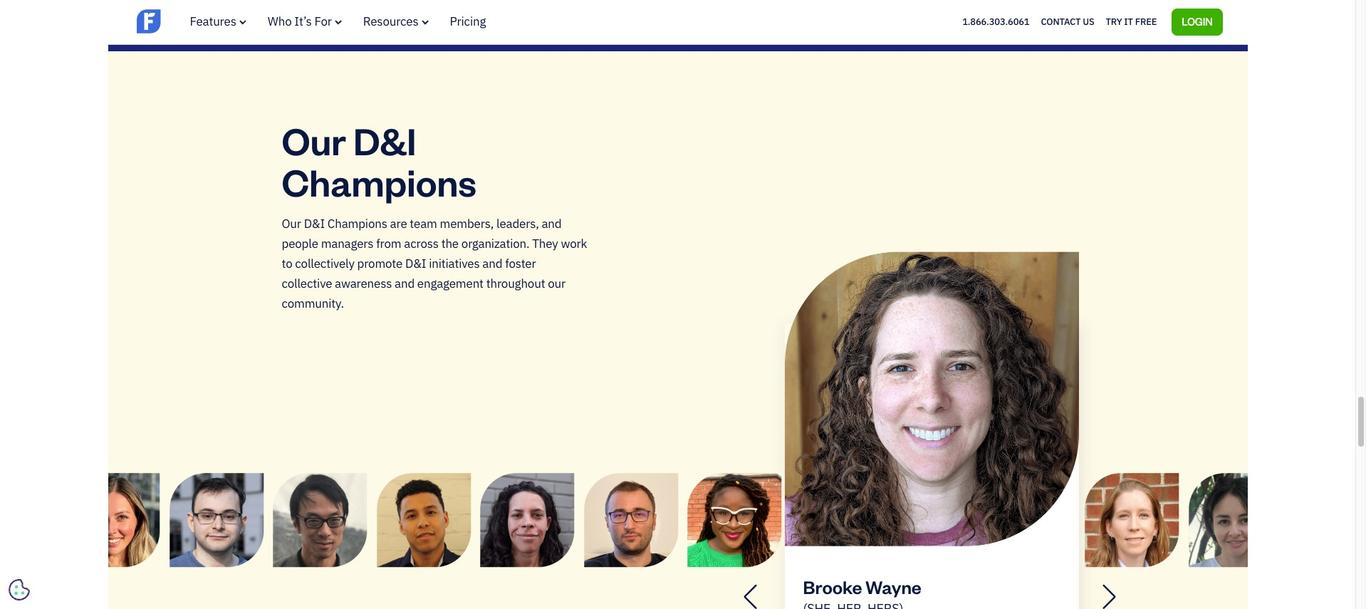 Task type: locate. For each thing, give the bounding box(es) containing it.
to
[[282, 256, 293, 271]]

champions for our d&i champions
[[282, 157, 477, 206]]

free
[[1136, 16, 1158, 28]]

are
[[390, 216, 407, 231]]

0 vertical spatial our
[[282, 115, 346, 164]]

from
[[376, 236, 402, 251]]

champions up 'are'
[[282, 157, 477, 206]]

who
[[268, 14, 292, 29]]

features
[[190, 14, 236, 29]]

1 vertical spatial and
[[483, 256, 503, 271]]

our
[[282, 115, 346, 164], [282, 216, 301, 231]]

d&i
[[354, 115, 417, 164], [304, 216, 325, 231], [406, 256, 426, 271]]

for
[[315, 14, 332, 29]]

1.866.303.6061
[[963, 16, 1030, 28]]

and
[[542, 216, 562, 231], [483, 256, 503, 271], [395, 276, 415, 291]]

managers
[[321, 236, 374, 251]]

our inside our d&i champions
[[282, 115, 346, 164]]

0 vertical spatial and
[[542, 216, 562, 231]]

and up they
[[542, 216, 562, 231]]

and down promote
[[395, 276, 415, 291]]

champions inside our d&i champions are team members, leaders, and people managers from across the organization. they work to collectively promote d&i initiatives and foster collective awareness and engagement throughout our community.
[[328, 216, 388, 231]]

1.866.303.6061 link
[[963, 16, 1030, 28]]

across
[[404, 236, 439, 251]]

login link
[[1173, 8, 1223, 35]]

foster
[[505, 256, 536, 271]]

1 vertical spatial our
[[282, 216, 301, 231]]

cookie consent banner dialog
[[11, 434, 224, 599]]

0 vertical spatial d&i
[[354, 115, 417, 164]]

1 our from the top
[[282, 115, 346, 164]]

resources
[[363, 14, 419, 29]]

contact
[[1042, 16, 1081, 28]]

work
[[561, 236, 587, 251]]

leaders,
[[497, 216, 539, 231]]

login
[[1183, 15, 1213, 28]]

1 vertical spatial champions
[[328, 216, 388, 231]]

it's
[[295, 14, 312, 29]]

resources link
[[363, 14, 429, 29]]

promote
[[357, 256, 403, 271]]

who it's for
[[268, 14, 332, 29]]

0 vertical spatial champions
[[282, 157, 477, 206]]

team
[[410, 216, 437, 231]]

freshbooks logo image
[[136, 8, 247, 35]]

1 vertical spatial d&i
[[304, 216, 325, 231]]

and down the organization.
[[483, 256, 503, 271]]

champions for our d&i champions are team members, leaders, and people managers from across the organization. they work to collectively promote d&i initiatives and foster collective awareness and engagement throughout our community.
[[328, 216, 388, 231]]

our d&i champions
[[282, 115, 477, 206]]

2 horizontal spatial and
[[542, 216, 562, 231]]

try it free
[[1107, 16, 1158, 28]]

champions up managers
[[328, 216, 388, 231]]

2 vertical spatial and
[[395, 276, 415, 291]]

2 our from the top
[[282, 216, 301, 231]]

0 horizontal spatial and
[[395, 276, 415, 291]]

awareness
[[335, 276, 392, 291]]

champions
[[282, 157, 477, 206], [328, 216, 388, 231]]

d&i inside our d&i champions
[[354, 115, 417, 164]]

our inside our d&i champions are team members, leaders, and people managers from across the organization. they work to collectively promote d&i initiatives and foster collective awareness and engagement throughout our community.
[[282, 216, 301, 231]]

brooke
[[804, 575, 863, 598]]



Task type: vqa. For each thing, say whether or not it's contained in the screenshot.
D&I associated with Our D&I Champions
yes



Task type: describe. For each thing, give the bounding box(es) containing it.
people
[[282, 236, 318, 251]]

d&i for our d&i champions are team members, leaders, and people managers from across the organization. they work to collectively promote d&i initiatives and foster collective awareness and engagement throughout our community.
[[304, 216, 325, 231]]

features link
[[190, 14, 246, 29]]

try it free link
[[1107, 13, 1158, 31]]

initiatives
[[429, 256, 480, 271]]

collectively
[[295, 256, 355, 271]]

our d&i champions are team members, leaders, and people managers from across the organization. they work to collectively promote d&i initiatives and foster collective awareness and engagement throughout our community.
[[282, 216, 587, 311]]

us
[[1083, 16, 1095, 28]]

wayne
[[866, 575, 922, 598]]

engagement
[[418, 276, 484, 291]]

throughout
[[487, 276, 546, 291]]

cookie preferences image
[[9, 579, 30, 601]]

2 vertical spatial d&i
[[406, 256, 426, 271]]

collective
[[282, 276, 332, 291]]

1 horizontal spatial and
[[483, 256, 503, 271]]

contact us link
[[1042, 13, 1095, 31]]

try
[[1107, 16, 1123, 28]]

contact us
[[1042, 16, 1095, 28]]

they
[[533, 236, 558, 251]]

community.
[[282, 296, 344, 311]]

pricing
[[450, 14, 486, 29]]

the
[[442, 236, 459, 251]]

brooke wayne
[[804, 575, 922, 598]]

who it's for link
[[268, 14, 342, 29]]

yonae rolle image
[[688, 473, 782, 567]]

organization.
[[462, 236, 530, 251]]

it
[[1125, 16, 1134, 28]]

our
[[548, 276, 566, 291]]

d&i for our d&i champions
[[354, 115, 417, 164]]

our for our d&i champions are team members, leaders, and people managers from across the organization. they work to collectively promote d&i initiatives and foster collective awareness and engagement throughout our community.
[[282, 216, 301, 231]]

members,
[[440, 216, 494, 231]]

our for our d&i champions
[[282, 115, 346, 164]]

pricing link
[[450, 14, 486, 29]]



